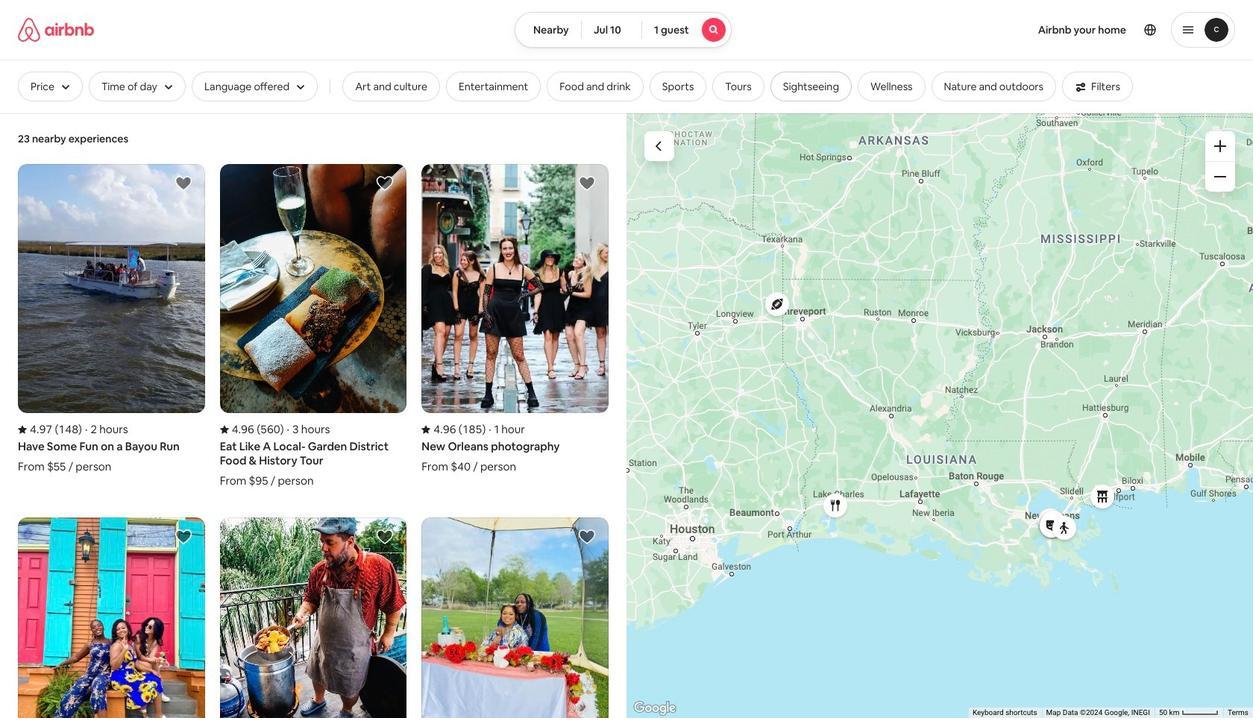 Task type: vqa. For each thing, say whether or not it's contained in the screenshot.
the bottom home
no



Task type: locate. For each thing, give the bounding box(es) containing it.
zoom out image
[[1215, 171, 1227, 183]]

Nature and outdoors button
[[932, 72, 1057, 102]]

Sports button
[[650, 72, 707, 102]]

eat like a local- garden district food & history tour group
[[220, 164, 407, 488]]

None search field
[[515, 12, 732, 48]]

Sightseeing button
[[771, 72, 852, 102]]

zoom in image
[[1215, 140, 1227, 152]]

add to wishlist image inside eat like a local- garden district food & history tour group
[[376, 175, 394, 193]]

add to wishlist image
[[376, 175, 394, 193], [578, 175, 596, 193], [174, 529, 192, 547], [376, 529, 394, 547], [578, 529, 596, 547]]



Task type: describe. For each thing, give the bounding box(es) containing it.
new orleans photography group
[[422, 164, 609, 474]]

have some fun on a bayou run group
[[18, 164, 205, 474]]

Entertainment button
[[446, 72, 541, 102]]

google image
[[631, 699, 680, 719]]

Food and drink button
[[547, 72, 644, 102]]

google map
showing 20 experiences. region
[[627, 113, 1254, 719]]

add to wishlist image
[[174, 175, 192, 193]]

Wellness button
[[858, 72, 926, 102]]

Art and culture button
[[343, 72, 440, 102]]

profile element
[[757, 0, 1236, 60]]

add to wishlist image inside the new orleans photography group
[[578, 175, 596, 193]]

Tours button
[[713, 72, 765, 102]]



